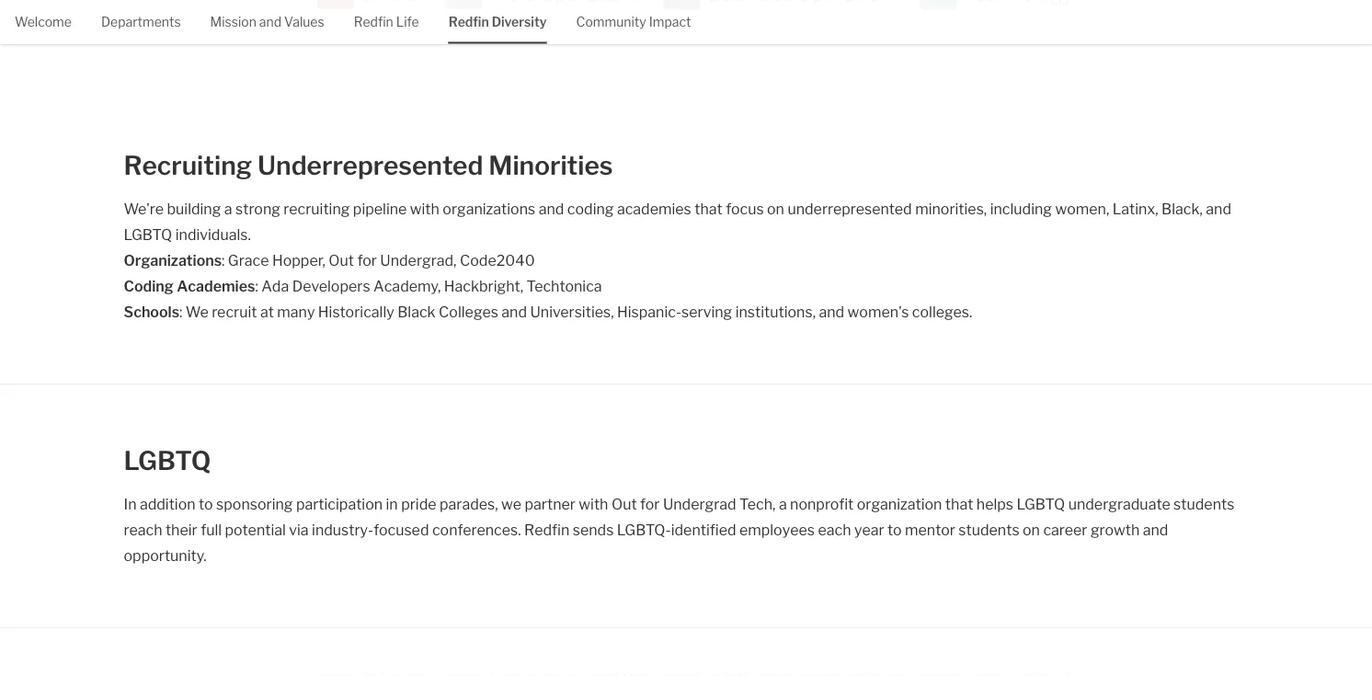 Task type: describe. For each thing, give the bounding box(es) containing it.
recruiting
[[124, 150, 252, 181]]

and left the values
[[259, 14, 282, 30]]

for inside we're building a strong recruiting pipeline with organizations and coding academies that focus on underrepresented minorities, including women, latinx, black, and lgbtq individuals. organizations : grace hopper, out for undergrad, code2040 coding academies : ada developers academy, hackbright, techtonica schools : we recruit at many historically black colleges and universities, hispanic-serving institutions, and women's colleges.
[[357, 252, 377, 270]]

we
[[186, 303, 209, 321]]

and right black,
[[1206, 200, 1232, 218]]

undergrad
[[663, 496, 737, 513]]

pipeline
[[353, 200, 407, 218]]

year
[[855, 521, 885, 539]]

focus
[[726, 200, 764, 218]]

departments link
[[101, 0, 181, 42]]

growth
[[1091, 521, 1140, 539]]

participation
[[296, 496, 383, 513]]

community
[[576, 14, 646, 30]]

women,
[[1056, 200, 1110, 218]]

graph of women representation at redfin image
[[136, 0, 1237, 85]]

academy,
[[374, 277, 441, 295]]

nonprofit
[[790, 496, 854, 513]]

on inside out for undergrad tech, a nonprofit organization that helps lgbtq undergraduate students reach their full potential via industry-focused conferences. redfin sends lgbtq-identified employees each year to mentor students on career growth and opportunity.
[[1023, 521, 1040, 539]]

values
[[284, 14, 324, 30]]

latinx,
[[1113, 200, 1159, 218]]

serving
[[682, 303, 732, 321]]

that inside we're building a strong recruiting pipeline with organizations and coding academies that focus on underrepresented minorities, including women, latinx, black, and lgbtq individuals. organizations : grace hopper, out for undergrad, code2040 coding academies : ada developers academy, hackbright, techtonica schools : we recruit at many historically black colleges and universities, hispanic-serving institutions, and women's colleges.
[[695, 200, 723, 218]]

redfin for redfin diversity
[[449, 14, 489, 30]]

0 vertical spatial students
[[1174, 496, 1235, 513]]

tech,
[[740, 496, 776, 513]]

community impact
[[576, 14, 691, 30]]

building
[[167, 200, 221, 218]]

many
[[277, 303, 315, 321]]

schools
[[124, 303, 179, 321]]

on inside we're building a strong recruiting pipeline with organizations and coding academies that focus on underrepresented minorities, including women, latinx, black, and lgbtq individuals. organizations : grace hopper, out for undergrad, code2040 coding academies : ada developers academy, hackbright, techtonica schools : we recruit at many historically black colleges and universities, hispanic-serving institutions, and women's colleges.
[[767, 200, 785, 218]]

colleges.
[[912, 303, 973, 321]]

black,
[[1162, 200, 1203, 218]]

redfin diversity link
[[449, 0, 547, 42]]

lgbtq inside out for undergrad tech, a nonprofit organization that helps lgbtq undergraduate students reach their full potential via industry-focused conferences. redfin sends lgbtq-identified employees each year to mentor students on career growth and opportunity.
[[1017, 496, 1066, 513]]

out inside out for undergrad tech, a nonprofit organization that helps lgbtq undergraduate students reach their full potential via industry-focused conferences. redfin sends lgbtq-identified employees each year to mentor students on career growth and opportunity.
[[612, 496, 637, 513]]

potential
[[225, 521, 286, 539]]

in
[[386, 496, 398, 513]]

to inside out for undergrad tech, a nonprofit organization that helps lgbtq undergraduate students reach their full potential via industry-focused conferences. redfin sends lgbtq-identified employees each year to mentor students on career growth and opportunity.
[[888, 521, 902, 539]]

2 horizontal spatial :
[[255, 277, 258, 295]]

colleges
[[439, 303, 499, 321]]

ada
[[261, 277, 289, 295]]

we're
[[124, 200, 164, 218]]

a inside we're building a strong recruiting pipeline with organizations and coding academies that focus on underrepresented minorities, including women, latinx, black, and lgbtq individuals. organizations : grace hopper, out for undergrad, code2040 coding academies : ada developers academy, hackbright, techtonica schools : we recruit at many historically black colleges and universities, hispanic-serving institutions, and women's colleges.
[[224, 200, 232, 218]]

redfin inside out for undergrad tech, a nonprofit organization that helps lgbtq undergraduate students reach their full potential via industry-focused conferences. redfin sends lgbtq-identified employees each year to mentor students on career growth and opportunity.
[[524, 521, 570, 539]]

community impact link
[[576, 0, 691, 42]]

full
[[201, 521, 222, 539]]

hopper,
[[272, 252, 326, 270]]

redfin life link
[[354, 0, 419, 42]]

each
[[818, 521, 851, 539]]

grace
[[228, 252, 269, 270]]

undergrad,
[[380, 252, 457, 270]]

strong
[[236, 200, 280, 218]]

employees
[[740, 521, 815, 539]]

coding
[[567, 200, 614, 218]]

0 horizontal spatial to
[[199, 496, 213, 513]]

identified
[[671, 521, 736, 539]]

underrepresented
[[788, 200, 912, 218]]

their
[[166, 521, 198, 539]]

at
[[260, 303, 274, 321]]

opportunity.
[[124, 547, 207, 565]]

black
[[398, 303, 436, 321]]

we
[[501, 496, 522, 513]]

industry-
[[312, 521, 374, 539]]

we're building a strong recruiting pipeline with organizations and coding academies that focus on underrepresented minorities, including women, latinx, black, and lgbtq individuals. organizations : grace hopper, out for undergrad, code2040 coding academies : ada developers academy, hackbright, techtonica schools : we recruit at many historically black colleges and universities, hispanic-serving institutions, and women's colleges.
[[124, 200, 1232, 321]]

partner
[[525, 496, 576, 513]]

women's
[[848, 303, 909, 321]]

1 vertical spatial lgbtq
[[124, 445, 211, 476]]

historically
[[318, 303, 394, 321]]

departments
[[101, 14, 181, 30]]

with inside we're building a strong recruiting pipeline with organizations and coding academies that focus on underrepresented minorities, including women, latinx, black, and lgbtq individuals. organizations : grace hopper, out for undergrad, code2040 coding academies : ada developers academy, hackbright, techtonica schools : we recruit at many historically black colleges and universities, hispanic-serving institutions, and women's colleges.
[[410, 200, 440, 218]]

reach
[[124, 521, 162, 539]]

sends
[[573, 521, 614, 539]]

underrepresented
[[258, 150, 483, 181]]



Task type: locate. For each thing, give the bounding box(es) containing it.
redfin life
[[354, 14, 419, 30]]

0 horizontal spatial out
[[329, 252, 354, 270]]

academies
[[177, 277, 255, 295]]

1 vertical spatial on
[[1023, 521, 1040, 539]]

students
[[1174, 496, 1235, 513], [959, 521, 1020, 539]]

lgbtq down 'we're'
[[124, 226, 172, 244]]

that inside out for undergrad tech, a nonprofit organization that helps lgbtq undergraduate students reach their full potential via industry-focused conferences. redfin sends lgbtq-identified employees each year to mentor students on career growth and opportunity.
[[946, 496, 974, 513]]

hackbright,
[[444, 277, 524, 295]]

redfin diversity
[[449, 14, 547, 30]]

for
[[357, 252, 377, 270], [640, 496, 660, 513]]

0 vertical spatial that
[[695, 200, 723, 218]]

: left the we on the top of the page
[[179, 303, 183, 321]]

including
[[990, 200, 1052, 218]]

and right growth on the right
[[1143, 521, 1169, 539]]

1 horizontal spatial a
[[779, 496, 787, 513]]

redfin
[[354, 14, 394, 30], [449, 14, 489, 30], [524, 521, 570, 539]]

in
[[124, 496, 137, 513]]

on
[[767, 200, 785, 218], [1023, 521, 1040, 539]]

with
[[410, 200, 440, 218], [579, 496, 609, 513]]

with right "pipeline" in the left of the page
[[410, 200, 440, 218]]

0 vertical spatial lgbtq
[[124, 226, 172, 244]]

out up developers
[[329, 252, 354, 270]]

mission
[[210, 14, 257, 30]]

impact
[[649, 14, 691, 30]]

out for undergrad tech, a nonprofit organization that helps lgbtq undergraduate students reach their full potential via industry-focused conferences. redfin sends lgbtq-identified employees each year to mentor students on career growth and opportunity.
[[124, 496, 1235, 565]]

1 vertical spatial :
[[255, 277, 258, 295]]

1 horizontal spatial out
[[612, 496, 637, 513]]

1 vertical spatial a
[[779, 496, 787, 513]]

mission and values
[[210, 14, 324, 30]]

recruit
[[212, 303, 257, 321]]

1 vertical spatial for
[[640, 496, 660, 513]]

0 horizontal spatial for
[[357, 252, 377, 270]]

addition
[[140, 496, 196, 513]]

academies
[[617, 200, 692, 218]]

techtonica
[[527, 277, 602, 295]]

2 vertical spatial :
[[179, 303, 183, 321]]

1 horizontal spatial with
[[579, 496, 609, 513]]

a inside out for undergrad tech, a nonprofit organization that helps lgbtq undergraduate students reach their full potential via industry-focused conferences. redfin sends lgbtq-identified employees each year to mentor students on career growth and opportunity.
[[779, 496, 787, 513]]

for up lgbtq- at the bottom of page
[[640, 496, 660, 513]]

0 vertical spatial out
[[329, 252, 354, 270]]

0 vertical spatial a
[[224, 200, 232, 218]]

diversity
[[492, 14, 547, 30]]

1 vertical spatial with
[[579, 496, 609, 513]]

1 vertical spatial to
[[888, 521, 902, 539]]

0 vertical spatial :
[[222, 252, 225, 270]]

hispanic-
[[617, 303, 682, 321]]

0 horizontal spatial that
[[695, 200, 723, 218]]

that left helps
[[946, 496, 974, 513]]

lgbtq up addition
[[124, 445, 211, 476]]

helps
[[977, 496, 1014, 513]]

and down hackbright,
[[502, 303, 527, 321]]

minorities
[[489, 150, 613, 181]]

for up developers
[[357, 252, 377, 270]]

welcome
[[15, 14, 72, 30]]

to right the year
[[888, 521, 902, 539]]

on right focus
[[767, 200, 785, 218]]

and left coding
[[539, 200, 564, 218]]

out
[[329, 252, 354, 270], [612, 496, 637, 513]]

pride
[[401, 496, 437, 513]]

0 vertical spatial for
[[357, 252, 377, 270]]

for inside out for undergrad tech, a nonprofit organization that helps lgbtq undergraduate students reach their full potential via industry-focused conferences. redfin sends lgbtq-identified employees each year to mentor students on career growth and opportunity.
[[640, 496, 660, 513]]

redfin left life
[[354, 14, 394, 30]]

mission and values link
[[210, 0, 324, 42]]

0 vertical spatial on
[[767, 200, 785, 218]]

code2040
[[460, 252, 535, 270]]

to up 'full'
[[199, 496, 213, 513]]

recruiting underrepresented minorities
[[124, 150, 613, 181]]

: left ada
[[255, 277, 258, 295]]

redfin left diversity
[[449, 14, 489, 30]]

redfin for redfin life
[[354, 14, 394, 30]]

individuals.
[[175, 226, 251, 244]]

universities,
[[530, 303, 614, 321]]

2 vertical spatial lgbtq
[[1017, 496, 1066, 513]]

1 horizontal spatial on
[[1023, 521, 1040, 539]]

life
[[396, 14, 419, 30]]

a left "strong"
[[224, 200, 232, 218]]

0 horizontal spatial on
[[767, 200, 785, 218]]

recruiting
[[284, 200, 350, 218]]

1 horizontal spatial students
[[1174, 496, 1235, 513]]

0 horizontal spatial redfin
[[354, 14, 394, 30]]

lgbtq-
[[617, 521, 671, 539]]

via
[[289, 521, 309, 539]]

out up lgbtq- at the bottom of page
[[612, 496, 637, 513]]

0 horizontal spatial students
[[959, 521, 1020, 539]]

organizations
[[124, 252, 222, 270]]

students right undergraduate
[[1174, 496, 1235, 513]]

undergraduate
[[1069, 496, 1171, 513]]

focused
[[374, 521, 429, 539]]

minorities,
[[915, 200, 987, 218]]

1 horizontal spatial redfin
[[449, 14, 489, 30]]

welcome link
[[15, 0, 72, 42]]

sponsoring
[[216, 496, 293, 513]]

a
[[224, 200, 232, 218], [779, 496, 787, 513]]

in addition to sponsoring participation in pride parades, we partner with
[[124, 496, 612, 513]]

lgbtq
[[124, 226, 172, 244], [124, 445, 211, 476], [1017, 496, 1066, 513]]

career
[[1044, 521, 1088, 539]]

1 horizontal spatial for
[[640, 496, 660, 513]]

coding
[[124, 277, 174, 295]]

that
[[695, 200, 723, 218], [946, 496, 974, 513]]

organization
[[857, 496, 942, 513]]

1 horizontal spatial that
[[946, 496, 974, 513]]

out inside we're building a strong recruiting pipeline with organizations and coding academies that focus on underrepresented minorities, including women, latinx, black, and lgbtq individuals. organizations : grace hopper, out for undergrad, code2040 coding academies : ada developers academy, hackbright, techtonica schools : we recruit at many historically black colleges and universities, hispanic-serving institutions, and women's colleges.
[[329, 252, 354, 270]]

and left women's
[[819, 303, 845, 321]]

lgbtq up career
[[1017, 496, 1066, 513]]

organizations
[[443, 200, 536, 218]]

mentor
[[905, 521, 956, 539]]

with up sends
[[579, 496, 609, 513]]

1 horizontal spatial to
[[888, 521, 902, 539]]

0 vertical spatial to
[[199, 496, 213, 513]]

1 vertical spatial that
[[946, 496, 974, 513]]

developers
[[292, 277, 370, 295]]

students down helps
[[959, 521, 1020, 539]]

a right tech,
[[779, 496, 787, 513]]

lgbtq inside we're building a strong recruiting pipeline with organizations and coding academies that focus on underrepresented minorities, including women, latinx, black, and lgbtq individuals. organizations : grace hopper, out for undergrad, code2040 coding academies : ada developers academy, hackbright, techtonica schools : we recruit at many historically black colleges and universities, hispanic-serving institutions, and women's colleges.
[[124, 226, 172, 244]]

0 horizontal spatial a
[[224, 200, 232, 218]]

on left career
[[1023, 521, 1040, 539]]

1 vertical spatial out
[[612, 496, 637, 513]]

conferences.
[[432, 521, 521, 539]]

0 vertical spatial with
[[410, 200, 440, 218]]

institutions,
[[736, 303, 816, 321]]

redfin down partner
[[524, 521, 570, 539]]

to
[[199, 496, 213, 513], [888, 521, 902, 539]]

2 horizontal spatial redfin
[[524, 521, 570, 539]]

and
[[259, 14, 282, 30], [539, 200, 564, 218], [1206, 200, 1232, 218], [502, 303, 527, 321], [819, 303, 845, 321], [1143, 521, 1169, 539]]

parades,
[[440, 496, 498, 513]]

0 horizontal spatial with
[[410, 200, 440, 218]]

:
[[222, 252, 225, 270], [255, 277, 258, 295], [179, 303, 183, 321]]

1 vertical spatial students
[[959, 521, 1020, 539]]

and inside out for undergrad tech, a nonprofit organization that helps lgbtq undergraduate students reach their full potential via industry-focused conferences. redfin sends lgbtq-identified employees each year to mentor students on career growth and opportunity.
[[1143, 521, 1169, 539]]

1 horizontal spatial :
[[222, 252, 225, 270]]

: left grace
[[222, 252, 225, 270]]

0 horizontal spatial :
[[179, 303, 183, 321]]

that left focus
[[695, 200, 723, 218]]



Task type: vqa. For each thing, say whether or not it's contained in the screenshot.
Save in the the Save your search and get updated when new homes come on the market.
no



